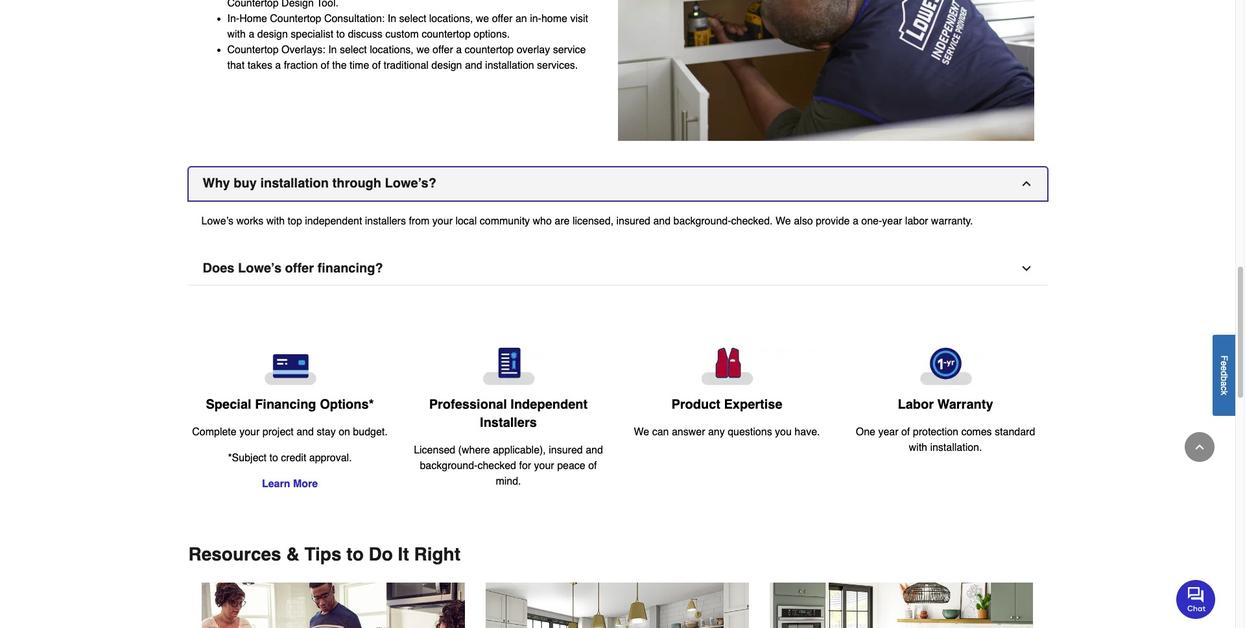 Task type: vqa. For each thing, say whether or not it's contained in the screenshot.
to to the middle
yes



Task type: locate. For each thing, give the bounding box(es) containing it.
0 vertical spatial countertop
[[270, 13, 322, 25]]

0 vertical spatial lowe's
[[201, 215, 234, 227]]

resources & tips to do it right
[[189, 544, 461, 565]]

licensed,
[[573, 215, 614, 227]]

select up "time"
[[340, 44, 367, 56]]

and left stay
[[297, 426, 314, 438]]

a
[[249, 29, 255, 40], [456, 44, 462, 56], [275, 60, 281, 72], [853, 215, 859, 227], [1220, 381, 1230, 386]]

1 horizontal spatial select
[[399, 13, 427, 25]]

with down protection
[[909, 442, 928, 454]]

and down options.
[[465, 60, 483, 72]]

select up the custom
[[399, 13, 427, 25]]

0 vertical spatial background-
[[674, 215, 732, 227]]

0 vertical spatial select
[[399, 13, 427, 25]]

0 vertical spatial design
[[257, 29, 288, 40]]

0 vertical spatial year
[[883, 215, 903, 227]]

learn more link
[[262, 478, 318, 490]]

2 horizontal spatial your
[[534, 460, 555, 472]]

buy
[[234, 176, 257, 191]]

of down labor at the bottom of the page
[[902, 426, 911, 438]]

in up the
[[328, 44, 337, 56]]

e up b
[[1220, 366, 1230, 371]]

also
[[794, 215, 813, 227]]

0 vertical spatial we
[[776, 215, 792, 227]]

and
[[465, 60, 483, 72], [654, 215, 671, 227], [297, 426, 314, 438], [586, 445, 603, 456]]

0 vertical spatial insured
[[617, 215, 651, 227]]

c
[[1220, 386, 1230, 391]]

chevron up image
[[1020, 177, 1033, 190]]

0 horizontal spatial your
[[240, 426, 260, 438]]

insured right the licensed,
[[617, 215, 651, 227]]

1 vertical spatial we
[[417, 44, 430, 56]]

0 vertical spatial we
[[476, 13, 489, 25]]

chat invite button image
[[1177, 579, 1217, 619]]

0 horizontal spatial locations,
[[370, 44, 414, 56]]

0 vertical spatial in
[[388, 13, 397, 25]]

your inside licensed (where applicable), insured and background-checked for your peace of mind.
[[534, 460, 555, 472]]

1 horizontal spatial insured
[[617, 215, 651, 227]]

design down home
[[257, 29, 288, 40]]

special financing options*
[[206, 397, 374, 412]]

time
[[350, 60, 369, 72]]

top
[[288, 215, 302, 227]]

why
[[203, 176, 230, 191]]

insured up peace in the left bottom of the page
[[549, 445, 583, 456]]

installation up top
[[260, 176, 329, 191]]

chevron up image
[[1194, 441, 1207, 454]]

1 vertical spatial year
[[879, 426, 899, 438]]

your up *subject at the bottom left of the page
[[240, 426, 260, 438]]

right
[[414, 544, 461, 565]]

takes
[[248, 60, 272, 72]]

financing
[[255, 397, 316, 412]]

countertop up specialist
[[270, 13, 322, 25]]

&
[[286, 544, 300, 565]]

countertop right the custom
[[422, 29, 471, 40]]

to left credit
[[270, 452, 278, 464]]

design
[[257, 29, 288, 40], [432, 60, 462, 72]]

with down in-
[[227, 29, 246, 40]]

the
[[332, 60, 347, 72]]

countertop up takes
[[227, 44, 279, 56]]

special
[[206, 397, 252, 412]]

2 vertical spatial offer
[[285, 261, 314, 276]]

of left the
[[321, 60, 330, 72]]

1 vertical spatial installation
[[260, 176, 329, 191]]

1 vertical spatial select
[[340, 44, 367, 56]]

year inside one year of protection comes standard with installation.
[[879, 426, 899, 438]]

1 horizontal spatial to
[[337, 29, 345, 40]]

1 vertical spatial in
[[328, 44, 337, 56]]

0 horizontal spatial in
[[328, 44, 337, 56]]

with inside one year of protection comes standard with installation.
[[909, 442, 928, 454]]

0 horizontal spatial select
[[340, 44, 367, 56]]

home
[[542, 13, 568, 25]]

we
[[776, 215, 792, 227], [634, 426, 650, 438]]

1 horizontal spatial we
[[776, 215, 792, 227]]

2 vertical spatial to
[[347, 544, 364, 565]]

applicable),
[[493, 445, 546, 456]]

1 horizontal spatial design
[[432, 60, 462, 72]]

we up "traditional"
[[417, 44, 430, 56]]

0 horizontal spatial offer
[[285, 261, 314, 276]]

more
[[293, 478, 318, 490]]

a lowe's red vest icon. image
[[628, 348, 826, 386]]

design right "traditional"
[[432, 60, 462, 72]]

1 horizontal spatial in
[[388, 13, 397, 25]]

service
[[553, 44, 586, 56]]

countertop
[[422, 29, 471, 40], [465, 44, 514, 56]]

0 horizontal spatial with
[[227, 29, 246, 40]]

in-
[[227, 13, 240, 25]]

scroll to top element
[[1186, 432, 1215, 462]]

of right peace in the left bottom of the page
[[589, 460, 597, 472]]

0 vertical spatial installation
[[485, 60, 535, 72]]

a inside button
[[1220, 381, 1230, 386]]

2 horizontal spatial with
[[909, 442, 928, 454]]

installation down overlay
[[485, 60, 535, 72]]

through
[[333, 176, 382, 191]]

lowe's left works
[[201, 215, 234, 227]]

we left can
[[634, 426, 650, 438]]

to left do
[[347, 544, 364, 565]]

1 vertical spatial locations,
[[370, 44, 414, 56]]

we left the also
[[776, 215, 792, 227]]

we can answer any questions you have.
[[634, 426, 821, 438]]

professional
[[429, 397, 507, 412]]

with
[[227, 29, 246, 40], [267, 215, 285, 227], [909, 442, 928, 454]]

1 vertical spatial insured
[[549, 445, 583, 456]]

why buy installation through lowe's? button
[[189, 167, 1048, 201]]

we up options.
[[476, 13, 489, 25]]

local
[[456, 215, 477, 227]]

2 vertical spatial your
[[534, 460, 555, 472]]

of inside licensed (where applicable), insured and background-checked for your peace of mind.
[[589, 460, 597, 472]]

1 vertical spatial lowe's
[[238, 261, 282, 276]]

f
[[1220, 355, 1230, 361]]

e
[[1220, 361, 1230, 366], [1220, 366, 1230, 371]]

0 horizontal spatial lowe's
[[201, 215, 234, 227]]

1 vertical spatial offer
[[433, 44, 453, 56]]

2 vertical spatial with
[[909, 442, 928, 454]]

in up the custom
[[388, 13, 397, 25]]

background- inside licensed (where applicable), insured and background-checked for your peace of mind.
[[420, 460, 478, 472]]

to down consultation:
[[337, 29, 345, 40]]

and down why buy installation through lowe's? button
[[654, 215, 671, 227]]

0 horizontal spatial background-
[[420, 460, 478, 472]]

0 vertical spatial with
[[227, 29, 246, 40]]

0 horizontal spatial to
[[270, 452, 278, 464]]

credit
[[281, 452, 307, 464]]

locations,
[[429, 13, 473, 25], [370, 44, 414, 56]]

e up the d
[[1220, 361, 1230, 366]]

does
[[203, 261, 235, 276]]

f e e d b a c k
[[1220, 355, 1230, 395]]

custom
[[386, 29, 419, 40]]

overlay
[[517, 44, 550, 56]]

in
[[388, 13, 397, 25], [328, 44, 337, 56]]

and down independent
[[586, 445, 603, 456]]

with inside in-home countertop consultation: in select locations, we offer an in-home visit with a design specialist to discuss custom countertop options. countertop overlays: in select locations, we offer a countertop overlay service that takes a fraction of the time of traditional design and installation services.
[[227, 29, 246, 40]]

0 horizontal spatial installation
[[260, 176, 329, 191]]

b
[[1220, 376, 1230, 381]]

installation
[[485, 60, 535, 72], [260, 176, 329, 191]]

1 horizontal spatial offer
[[433, 44, 453, 56]]

chevron down image
[[1020, 262, 1033, 275]]

0 vertical spatial offer
[[492, 13, 513, 25]]

0 horizontal spatial insured
[[549, 445, 583, 456]]

1 horizontal spatial installation
[[485, 60, 535, 72]]

insured
[[617, 215, 651, 227], [549, 445, 583, 456]]

d
[[1220, 371, 1230, 376]]

with left top
[[267, 215, 285, 227]]

of right "time"
[[372, 60, 381, 72]]

insured inside licensed (where applicable), insured and background-checked for your peace of mind.
[[549, 445, 583, 456]]

*subject
[[228, 452, 267, 464]]

0 vertical spatial to
[[337, 29, 345, 40]]

and inside in-home countertop consultation: in select locations, we offer an in-home visit with a design specialist to discuss custom countertop options. countertop overlays: in select locations, we offer a countertop overlay service that takes a fraction of the time of traditional design and installation services.
[[465, 60, 483, 72]]

1 vertical spatial background-
[[420, 460, 478, 472]]

select
[[399, 13, 427, 25], [340, 44, 367, 56]]

your right from
[[433, 215, 453, 227]]

0 vertical spatial your
[[433, 215, 453, 227]]

home
[[240, 13, 267, 25]]

1 vertical spatial we
[[634, 426, 650, 438]]

countertop down options.
[[465, 44, 514, 56]]

resources
[[189, 544, 281, 565]]

installation inside button
[[260, 176, 329, 191]]

one
[[856, 426, 876, 438]]

your right for
[[534, 460, 555, 472]]

1 horizontal spatial locations,
[[429, 13, 473, 25]]

1 horizontal spatial lowe's
[[238, 261, 282, 276]]

installation inside in-home countertop consultation: in select locations, we offer an in-home visit with a design specialist to discuss custom countertop options. countertop overlays: in select locations, we offer a countertop overlay service that takes a fraction of the time of traditional design and installation services.
[[485, 60, 535, 72]]

1 vertical spatial with
[[267, 215, 285, 227]]

any
[[709, 426, 725, 438]]

lowe's right 'does'
[[238, 261, 282, 276]]

year left labor
[[883, 215, 903, 227]]

learn
[[262, 478, 290, 490]]

of
[[321, 60, 330, 72], [372, 60, 381, 72], [902, 426, 911, 438], [589, 460, 597, 472]]

services.
[[537, 60, 578, 72]]

0 horizontal spatial we
[[417, 44, 430, 56]]

1 horizontal spatial we
[[476, 13, 489, 25]]

1 e from the top
[[1220, 361, 1230, 366]]

installers
[[480, 415, 537, 430]]

we
[[476, 13, 489, 25], [417, 44, 430, 56]]

year right one
[[879, 426, 899, 438]]



Task type: describe. For each thing, give the bounding box(es) containing it.
1 vertical spatial countertop
[[465, 44, 514, 56]]

questions
[[728, 426, 773, 438]]

a dark blue credit card icon. image
[[191, 348, 389, 386]]

1 vertical spatial to
[[270, 452, 278, 464]]

options.
[[474, 29, 510, 40]]

warranty
[[938, 397, 994, 412]]

professional independent installers
[[429, 397, 588, 430]]

mind.
[[496, 476, 521, 487]]

expertise
[[725, 397, 783, 412]]

do
[[369, 544, 393, 565]]

in-
[[530, 13, 542, 25]]

that
[[227, 60, 245, 72]]

1 horizontal spatial background-
[[674, 215, 732, 227]]

of inside one year of protection comes standard with installation.
[[902, 426, 911, 438]]

independent
[[511, 397, 588, 412]]

works
[[237, 215, 264, 227]]

labor warranty
[[898, 397, 994, 412]]

and inside licensed (where applicable), insured and background-checked for your peace of mind.
[[586, 445, 603, 456]]

*subject to credit approval.
[[228, 452, 352, 464]]

a kitchen with white countertops, stainless appliances, a large island and gold-tone pendant lights. image
[[486, 583, 749, 628]]

1 vertical spatial your
[[240, 426, 260, 438]]

lowe's?
[[385, 176, 437, 191]]

answer
[[672, 426, 706, 438]]

a dark blue background check icon. image
[[410, 348, 608, 386]]

learn more
[[262, 478, 318, 490]]

checked.
[[732, 215, 773, 227]]

stay
[[317, 426, 336, 438]]

why buy installation through lowe's?
[[203, 176, 437, 191]]

product expertise
[[672, 397, 783, 412]]

overlays:
[[282, 44, 326, 56]]

independent
[[305, 215, 362, 227]]

financing?
[[318, 261, 383, 276]]

in-home countertop consultation: in select locations, we offer an in-home visit with a design specialist to discuss custom countertop options. countertop overlays: in select locations, we offer a countertop overlay service that takes a fraction of the time of traditional design and installation services.
[[227, 13, 589, 72]]

1 horizontal spatial with
[[267, 215, 285, 227]]

offer inside does lowe's offer financing? button
[[285, 261, 314, 276]]

specialist
[[291, 29, 334, 40]]

complete your project and stay on budget.
[[192, 426, 388, 438]]

0 horizontal spatial we
[[634, 426, 650, 438]]

installation.
[[931, 442, 983, 454]]

one-
[[862, 215, 883, 227]]

on
[[339, 426, 350, 438]]

an
[[516, 13, 527, 25]]

2 horizontal spatial offer
[[492, 13, 513, 25]]

labor
[[898, 397, 934, 412]]

community
[[480, 215, 530, 227]]

licensed
[[414, 445, 456, 456]]

installers
[[365, 215, 406, 227]]

fraction
[[284, 60, 318, 72]]

visit
[[571, 13, 589, 25]]

(where
[[459, 445, 490, 456]]

2 e from the top
[[1220, 366, 1230, 371]]

have.
[[795, 426, 821, 438]]

from
[[409, 215, 430, 227]]

1 vertical spatial design
[[432, 60, 462, 72]]

project
[[263, 426, 294, 438]]

for
[[519, 460, 532, 472]]

consultation:
[[324, 13, 385, 25]]

budget.
[[353, 426, 388, 438]]

to inside in-home countertop consultation: in select locations, we offer an in-home visit with a design specialist to discuss custom countertop options. countertop overlays: in select locations, we offer a countertop overlay service that takes a fraction of the time of traditional design and installation services.
[[337, 29, 345, 40]]

standard
[[995, 426, 1036, 438]]

2 horizontal spatial to
[[347, 544, 364, 565]]

does lowe's offer financing? button
[[189, 252, 1048, 286]]

product
[[672, 397, 721, 412]]

f e e d b a c k button
[[1213, 335, 1236, 416]]

a shoppable kitchen image with different building materials and fixtures. image
[[770, 583, 1033, 628]]

lowe's inside button
[[238, 261, 282, 276]]

0 vertical spatial locations,
[[429, 13, 473, 25]]

approval.
[[309, 452, 352, 464]]

you
[[776, 426, 792, 438]]

can
[[653, 426, 669, 438]]

are
[[555, 215, 570, 227]]

one year of protection comes standard with installation.
[[856, 426, 1036, 454]]

options*
[[320, 397, 374, 412]]

discuss
[[348, 29, 383, 40]]

traditional
[[384, 60, 429, 72]]

tips
[[305, 544, 342, 565]]

0 vertical spatial countertop
[[422, 29, 471, 40]]

who
[[533, 215, 552, 227]]

lowe's works with top independent installers from your local community who are licensed, insured and background-checked. we also provide a one-year labor warranty.
[[201, 215, 974, 227]]

a blue 1-year labor warranty icon. image
[[847, 348, 1045, 386]]

it
[[398, 544, 409, 565]]

warranty.
[[932, 215, 974, 227]]

labor
[[906, 215, 929, 227]]

1 horizontal spatial your
[[433, 215, 453, 227]]

0 horizontal spatial design
[[257, 29, 288, 40]]

a professional independent installer in a blue vest attaching a white countertop to base cabinets. image
[[618, 0, 1035, 141]]

provide
[[816, 215, 850, 227]]

complete
[[192, 426, 237, 438]]

licensed (where applicable), insured and background-checked for your peace of mind.
[[414, 445, 603, 487]]

does lowe's offer financing?
[[203, 261, 383, 276]]

1 vertical spatial countertop
[[227, 44, 279, 56]]

protection
[[914, 426, 959, 438]]

a family in a kitchen making dinner on a butcherblock countertop island. image
[[201, 583, 465, 628]]

comes
[[962, 426, 993, 438]]

k
[[1220, 391, 1230, 395]]



